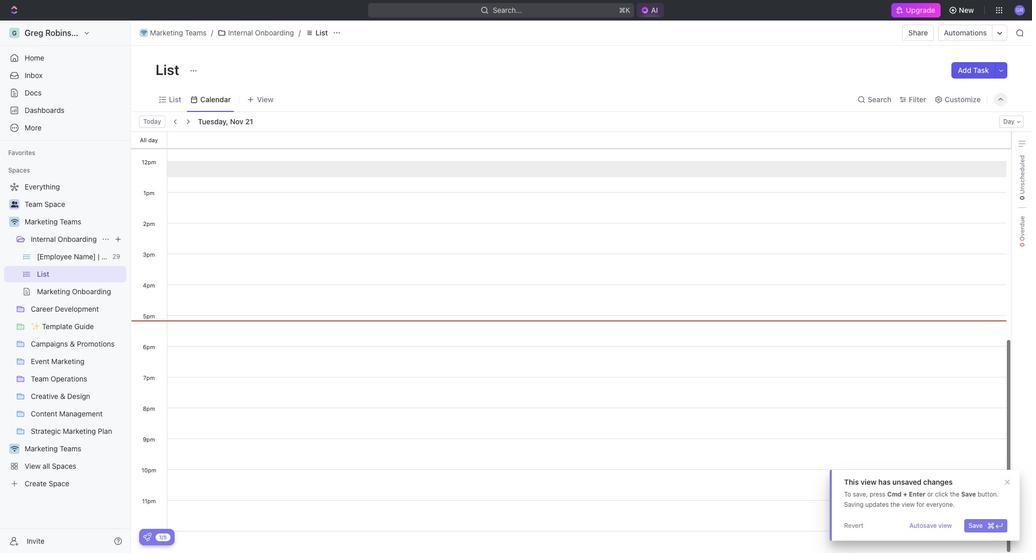 Task type: locate. For each thing, give the bounding box(es) containing it.
upgrade link
[[892, 3, 941, 17]]

0 vertical spatial team
[[25, 200, 43, 209]]

teams
[[185, 28, 207, 37], [60, 217, 81, 226], [60, 444, 81, 453]]

0 horizontal spatial wifi image
[[11, 446, 18, 452]]

& for creative
[[60, 392, 65, 401]]

career
[[31, 305, 53, 313]]

guide
[[74, 322, 94, 331]]

internal
[[228, 28, 253, 37], [31, 235, 56, 244]]

list
[[316, 28, 328, 37], [156, 61, 182, 78], [169, 95, 181, 104], [37, 270, 49, 278]]

view for view all spaces
[[25, 462, 41, 471]]

docs link
[[4, 85, 126, 101]]

2 horizontal spatial list link
[[303, 27, 331, 39]]

& left design
[[60, 392, 65, 401]]

tuesday, nov 21
[[198, 117, 253, 126]]

0 horizontal spatial internal
[[31, 235, 56, 244]]

spaces inside "link"
[[52, 462, 76, 471]]

0 horizontal spatial internal onboarding
[[31, 235, 97, 244]]

view inside view button
[[257, 95, 274, 104]]

task
[[974, 66, 989, 74]]

0 vertical spatial wifi image
[[141, 30, 147, 35]]

1 vertical spatial 0
[[1018, 243, 1026, 247]]

&
[[70, 340, 75, 348], [60, 392, 65, 401]]

0 vertical spatial save
[[962, 491, 976, 498]]

design
[[67, 392, 90, 401]]

upgrade
[[906, 6, 936, 14]]

view inside view all spaces "link"
[[25, 462, 41, 471]]

everything
[[25, 182, 60, 191]]

1 vertical spatial internal onboarding
[[31, 235, 97, 244]]

wifi image inside tree
[[11, 446, 18, 452]]

the right click
[[951, 491, 960, 498]]

0 horizontal spatial spaces
[[8, 166, 30, 174]]

marketing onboarding
[[37, 287, 111, 296]]

create space link
[[4, 476, 124, 492]]

1 vertical spatial internal
[[31, 235, 56, 244]]

save down button.
[[969, 522, 983, 530]]

view down everyone.
[[939, 522, 953, 530]]

marketing
[[150, 28, 183, 37], [25, 217, 58, 226], [37, 287, 70, 296], [51, 357, 84, 366], [63, 427, 96, 436], [25, 444, 58, 453]]

create
[[25, 479, 47, 488]]

add
[[958, 66, 972, 74]]

1 horizontal spatial list link
[[167, 92, 181, 107]]

this
[[845, 478, 859, 487]]

dashboards
[[25, 106, 65, 115]]

1 vertical spatial save
[[969, 522, 983, 530]]

0 vertical spatial space
[[44, 200, 65, 209]]

1/5
[[159, 534, 167, 540]]

21
[[245, 117, 253, 126]]

1 vertical spatial marketing teams
[[25, 217, 81, 226]]

1 vertical spatial &
[[60, 392, 65, 401]]

greg robinson's workspace
[[25, 28, 132, 38]]

9pm
[[143, 436, 155, 443]]

8pm
[[143, 405, 155, 412]]

0
[[1018, 196, 1026, 200], [1018, 243, 1026, 247]]

1 0 from the top
[[1018, 196, 1026, 200]]

2 0 from the top
[[1018, 243, 1026, 247]]

calendar link
[[198, 92, 231, 107]]

view down '+'
[[902, 501, 915, 509]]

tree
[[4, 179, 161, 492]]

1 vertical spatial list link
[[167, 92, 181, 107]]

internal onboarding inside sidebar navigation
[[31, 235, 97, 244]]

tasks
[[142, 252, 161, 261]]

gr button
[[1012, 2, 1028, 18]]

save
[[962, 491, 976, 498], [969, 522, 983, 530]]

space
[[44, 200, 65, 209], [49, 479, 69, 488]]

1 vertical spatial view
[[902, 501, 915, 509]]

click
[[935, 491, 949, 498]]

1 horizontal spatial spaces
[[52, 462, 76, 471]]

greg
[[25, 28, 43, 38]]

6pm
[[143, 344, 155, 350]]

save left button.
[[962, 491, 976, 498]]

sidebar navigation
[[0, 21, 161, 553]]

everything link
[[4, 179, 124, 195]]

press
[[870, 491, 886, 498]]

1 vertical spatial spaces
[[52, 462, 76, 471]]

search button
[[855, 92, 895, 107]]

unsaved
[[893, 478, 922, 487]]

10pm
[[142, 467, 156, 474]]

automations button
[[939, 25, 993, 41]]

wifi image
[[11, 219, 18, 225]]

space down view all spaces "link"
[[49, 479, 69, 488]]

0 vertical spatial view
[[257, 95, 274, 104]]

space for team space
[[44, 200, 65, 209]]

0 horizontal spatial /
[[211, 28, 213, 37]]

0 vertical spatial &
[[70, 340, 75, 348]]

all
[[43, 462, 50, 471]]

1 horizontal spatial internal
[[228, 28, 253, 37]]

button.
[[978, 491, 999, 498]]

1 horizontal spatial the
[[951, 491, 960, 498]]

2 vertical spatial view
[[939, 522, 953, 530]]

& inside campaigns & promotions link
[[70, 340, 75, 348]]

7pm
[[143, 375, 155, 381]]

0 horizontal spatial view
[[861, 478, 877, 487]]

creative
[[31, 392, 58, 401]]

2 vertical spatial teams
[[60, 444, 81, 453]]

0 vertical spatial 0
[[1018, 196, 1026, 200]]

0 vertical spatial teams
[[185, 28, 207, 37]]

tree containing everything
[[4, 179, 161, 492]]

has
[[879, 478, 891, 487]]

strategic marketing plan
[[31, 427, 112, 436]]

onboarding checklist button image
[[143, 533, 152, 541]]

team space link
[[25, 196, 124, 213]]

day button
[[1000, 116, 1024, 128]]

to
[[845, 491, 852, 498]]

1 vertical spatial team
[[31, 375, 49, 383]]

0 vertical spatial internal onboarding
[[228, 28, 294, 37]]

1 vertical spatial space
[[49, 479, 69, 488]]

2 horizontal spatial view
[[939, 522, 953, 530]]

home
[[25, 53, 44, 62]]

0 horizontal spatial the
[[891, 501, 900, 509]]

0 vertical spatial internal onboarding link
[[215, 27, 297, 39]]

this view has unsaved changes to save, press cmd + enter or click the save button. saving updates the view for everyone.
[[845, 478, 999, 509]]

campaigns
[[31, 340, 68, 348]]

tuesday,
[[198, 117, 228, 126]]

overdue
[[1018, 216, 1026, 243]]

unscheduled
[[1018, 155, 1026, 196]]

1 vertical spatial wifi image
[[11, 446, 18, 452]]

spaces up create space link
[[52, 462, 76, 471]]

1 horizontal spatial &
[[70, 340, 75, 348]]

team right user group image
[[25, 200, 43, 209]]

the
[[951, 491, 960, 498], [891, 501, 900, 509]]

1 horizontal spatial /
[[299, 28, 301, 37]]

tree inside sidebar navigation
[[4, 179, 161, 492]]

new
[[959, 6, 975, 14]]

more
[[25, 123, 42, 132]]

0 horizontal spatial &
[[60, 392, 65, 401]]

1 vertical spatial internal onboarding link
[[31, 231, 98, 248]]

2 vertical spatial list link
[[37, 266, 124, 283]]

0 vertical spatial spaces
[[8, 166, 30, 174]]

✨
[[31, 322, 40, 331]]

new button
[[945, 2, 981, 18]]

automations
[[944, 28, 987, 37]]

saving
[[845, 501, 864, 509]]

0 vertical spatial the
[[951, 491, 960, 498]]

1 horizontal spatial internal onboarding link
[[215, 27, 297, 39]]

creative & design
[[31, 392, 90, 401]]

plan
[[98, 427, 112, 436]]

1 horizontal spatial wifi image
[[141, 30, 147, 35]]

0 horizontal spatial view
[[25, 462, 41, 471]]

view up 'save,'
[[861, 478, 877, 487]]

1 vertical spatial the
[[891, 501, 900, 509]]

12pm
[[142, 159, 156, 165]]

gr
[[1017, 7, 1024, 13]]

0 horizontal spatial list link
[[37, 266, 124, 283]]

0 for unscheduled
[[1018, 196, 1026, 200]]

/
[[211, 28, 213, 37], [299, 28, 301, 37]]

space down everything link at the left top of the page
[[44, 200, 65, 209]]

the down cmd
[[891, 501, 900, 509]]

view
[[257, 95, 274, 104], [25, 462, 41, 471]]

1 vertical spatial view
[[25, 462, 41, 471]]

onboarding checklist button element
[[143, 533, 152, 541]]

campaigns & promotions
[[31, 340, 115, 348]]

everyone.
[[927, 501, 955, 509]]

add task
[[958, 66, 989, 74]]

spaces
[[8, 166, 30, 174], [52, 462, 76, 471]]

1 horizontal spatial view
[[257, 95, 274, 104]]

strategic
[[31, 427, 61, 436]]

1 vertical spatial marketing teams link
[[25, 214, 124, 230]]

spaces down favorites button
[[8, 166, 30, 174]]

wifi image
[[141, 30, 147, 35], [11, 446, 18, 452]]

& inside creative & design link
[[60, 392, 65, 401]]

team down event
[[31, 375, 49, 383]]

& down ✨ template guide link
[[70, 340, 75, 348]]

0 vertical spatial view
[[861, 478, 877, 487]]

view inside button
[[939, 522, 953, 530]]

team operations
[[31, 375, 87, 383]]

day
[[148, 136, 158, 143]]



Task type: describe. For each thing, give the bounding box(es) containing it.
4pm
[[143, 282, 155, 289]]

content management link
[[31, 406, 124, 422]]

internal inside tree
[[31, 235, 56, 244]]

2pm
[[143, 220, 155, 227]]

team for team space
[[25, 200, 43, 209]]

add task button
[[952, 62, 996, 79]]

operations
[[51, 375, 87, 383]]

changes
[[924, 478, 953, 487]]

view button
[[244, 87, 277, 111]]

1 / from the left
[[211, 28, 213, 37]]

or
[[928, 491, 934, 498]]

0 horizontal spatial internal onboarding link
[[31, 231, 98, 248]]

0 for overdue
[[1018, 243, 1026, 247]]

management
[[59, 409, 103, 418]]

all
[[140, 136, 147, 143]]

0 vertical spatial internal
[[228, 28, 253, 37]]

greg robinson's workspace, , element
[[9, 28, 20, 38]]

11pm
[[142, 498, 156, 504]]

view all spaces link
[[4, 458, 124, 475]]

updates
[[866, 501, 889, 509]]

day
[[1004, 118, 1015, 125]]

event marketing link
[[31, 353, 124, 370]]

event
[[31, 357, 49, 366]]

save button
[[965, 519, 1008, 533]]

view button
[[244, 92, 277, 107]]

0 vertical spatial marketing teams
[[150, 28, 207, 37]]

today
[[143, 118, 161, 125]]

share
[[909, 28, 929, 37]]

invite
[[27, 537, 45, 545]]

search
[[868, 95, 892, 104]]

✨ template guide
[[31, 322, 94, 331]]

29
[[113, 253, 120, 260]]

user group image
[[11, 201, 18, 208]]

view for autosave
[[939, 522, 953, 530]]

all day
[[140, 136, 158, 143]]

g
[[12, 29, 17, 37]]

customize
[[945, 95, 981, 104]]

revert
[[845, 522, 864, 530]]

1 horizontal spatial internal onboarding
[[228, 28, 294, 37]]

search...
[[493, 6, 522, 14]]

|
[[98, 252, 100, 261]]

dashboards link
[[4, 102, 126, 119]]

[employee name] | onboarding tasks
[[37, 252, 161, 261]]

team for team operations
[[31, 375, 49, 383]]

2 vertical spatial marketing teams
[[25, 444, 81, 453]]

creative & design link
[[31, 388, 124, 405]]

team space
[[25, 200, 65, 209]]

[employee name] | onboarding tasks link
[[37, 249, 161, 265]]

enter
[[909, 491, 926, 498]]

2 vertical spatial marketing teams link
[[25, 441, 124, 457]]

view for this
[[861, 478, 877, 487]]

favorites
[[8, 149, 35, 157]]

more button
[[4, 120, 126, 136]]

ai button
[[637, 3, 664, 17]]

workspace
[[90, 28, 132, 38]]

view for view
[[257, 95, 274, 104]]

ai
[[651, 6, 658, 14]]

0 vertical spatial marketing teams link
[[137, 27, 209, 39]]

content management
[[31, 409, 103, 418]]

filter
[[909, 95, 927, 104]]

view all spaces
[[25, 462, 76, 471]]

save inside button
[[969, 522, 983, 530]]

template
[[42, 322, 72, 331]]

name]
[[74, 252, 96, 261]]

+
[[904, 491, 908, 498]]

content
[[31, 409, 57, 418]]

3pm
[[143, 251, 155, 258]]

& for campaigns
[[70, 340, 75, 348]]

2 / from the left
[[299, 28, 301, 37]]

calendar
[[200, 95, 231, 104]]

1 vertical spatial teams
[[60, 217, 81, 226]]

share button
[[903, 25, 935, 41]]

space for create space
[[49, 479, 69, 488]]

campaigns & promotions link
[[31, 336, 124, 352]]

customize button
[[932, 92, 984, 107]]

career development link
[[31, 301, 124, 317]]

1 horizontal spatial view
[[902, 501, 915, 509]]

for
[[917, 501, 925, 509]]

nov
[[230, 117, 244, 126]]

development
[[55, 305, 99, 313]]

list inside sidebar navigation
[[37, 270, 49, 278]]

wifi image inside marketing teams "link"
[[141, 30, 147, 35]]

1pm
[[143, 190, 155, 196]]

save inside this view has unsaved changes to save, press cmd + enter or click the save button. saving updates the view for everyone.
[[962, 491, 976, 498]]

team operations link
[[31, 371, 124, 387]]

save,
[[853, 491, 868, 498]]

strategic marketing plan link
[[31, 423, 124, 440]]

autosave view
[[910, 522, 953, 530]]

0 vertical spatial list link
[[303, 27, 331, 39]]

promotions
[[77, 340, 115, 348]]

autosave
[[910, 522, 937, 530]]

inbox link
[[4, 67, 126, 84]]

home link
[[4, 50, 126, 66]]

cmd
[[888, 491, 902, 498]]

event marketing
[[31, 357, 84, 366]]

[employee
[[37, 252, 72, 261]]

favorites button
[[4, 147, 39, 159]]



Task type: vqa. For each thing, say whether or not it's contained in the screenshot.
Spaces within the "link"
yes



